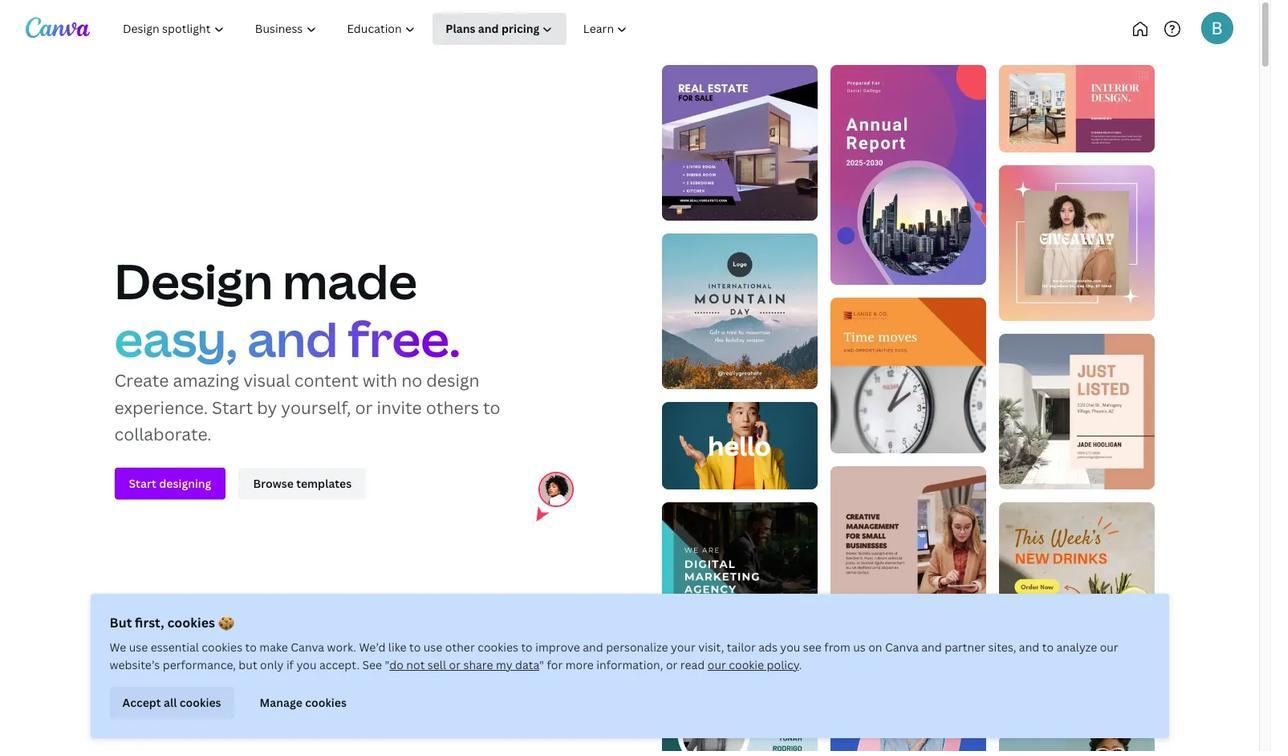 Task type: locate. For each thing, give the bounding box(es) containing it.
we'd
[[359, 640, 386, 655]]

2 use from the left
[[424, 640, 442, 655]]

sites,
[[988, 640, 1016, 655]]

1 horizontal spatial use
[[424, 640, 442, 655]]

for
[[547, 657, 563, 673]]

first,
[[135, 614, 164, 632]]

you
[[780, 640, 800, 655], [296, 657, 317, 673]]

0 horizontal spatial "
[[385, 657, 389, 673]]

cookies up my
[[478, 640, 518, 655]]

" left for
[[539, 657, 544, 673]]

visit,
[[698, 640, 724, 655]]

partner
[[945, 640, 986, 655]]

our right analyze
[[1100, 640, 1119, 655]]

to up data
[[521, 640, 533, 655]]

or left read
[[666, 657, 678, 673]]

but first, cookies 🍪
[[110, 614, 234, 632]]

orange and brown casual corporate management professional/business services linkedin video ad image
[[830, 298, 986, 454]]

but
[[239, 657, 257, 673]]

1 " from the left
[[385, 657, 389, 673]]

design made easy, and free. create amazing visual content with no design experience. start by yourself, or invite others to collaborate.
[[114, 248, 501, 445]]

free.
[[348, 305, 460, 371]]

manage cookies
[[260, 695, 347, 710]]

do
[[389, 657, 404, 673]]

and
[[247, 305, 338, 371], [583, 640, 603, 655], [922, 640, 942, 655], [1019, 640, 1040, 655]]

see
[[803, 640, 822, 655]]

" right see
[[385, 657, 389, 673]]

we
[[110, 640, 126, 655]]

to right others
[[483, 396, 501, 418]]

or right sell
[[449, 657, 461, 673]]

purple modern real estate image
[[662, 65, 817, 221]]

us
[[853, 640, 866, 655]]

1 canva from the left
[[291, 640, 324, 655]]

share
[[463, 657, 493, 673]]

0 horizontal spatial or
[[355, 396, 373, 418]]

work.
[[327, 640, 356, 655]]

design
[[426, 369, 480, 391]]

canva
[[291, 640, 324, 655], [885, 640, 919, 655]]

you up policy
[[780, 640, 800, 655]]

personalize
[[606, 640, 668, 655]]

0 horizontal spatial use
[[129, 640, 148, 655]]

our
[[1100, 640, 1119, 655], [708, 657, 726, 673]]

cookies up essential
[[167, 614, 215, 632]]

or down with
[[355, 396, 373, 418]]

our inside we use essential cookies to make canva work. we'd like to use other cookies to improve and personalize your visit, tailor ads you see from us on canva and partner sites, and to analyze our website's performance, but only if you accept. see "
[[1100, 640, 1119, 655]]

data
[[515, 657, 539, 673]]

to left analyze
[[1042, 640, 1054, 655]]

sell
[[428, 657, 446, 673]]

and up yourself,
[[247, 305, 338, 371]]

colorful gradient giveaway instagram post image
[[999, 166, 1154, 321]]

website's
[[110, 657, 160, 673]]

or inside design made easy, and free. create amazing visual content with no design experience. start by yourself, or invite others to collaborate.
[[355, 396, 373, 418]]

to
[[483, 396, 501, 418], [245, 640, 257, 655], [409, 640, 421, 655], [521, 640, 533, 655], [1042, 640, 1054, 655]]

use
[[129, 640, 148, 655], [424, 640, 442, 655]]

canva right on
[[885, 640, 919, 655]]

policy
[[767, 657, 799, 673]]

use up sell
[[424, 640, 442, 655]]

accept all cookies
[[122, 695, 221, 710]]

my
[[496, 657, 513, 673]]

cookies
[[167, 614, 215, 632], [202, 640, 242, 655], [478, 640, 518, 655], [180, 695, 221, 710], [305, 695, 347, 710]]

"
[[385, 657, 389, 673], [539, 657, 544, 673]]

🍪
[[218, 614, 234, 632]]

1 vertical spatial our
[[708, 657, 726, 673]]

all
[[164, 695, 177, 710]]

or
[[355, 396, 373, 418], [449, 657, 461, 673], [666, 657, 678, 673]]

cookies down the accept.
[[305, 695, 347, 710]]

content
[[294, 369, 358, 391]]

do not sell or share my data " for more information, or read our cookie policy .
[[389, 657, 802, 673]]

essential
[[151, 640, 199, 655]]

1 horizontal spatial or
[[449, 657, 461, 673]]

1 horizontal spatial "
[[539, 657, 544, 673]]

0 vertical spatial our
[[1100, 640, 1119, 655]]

accept all cookies button
[[110, 687, 234, 719]]

ads
[[759, 640, 778, 655]]

hello
[[708, 428, 771, 463]]

canva up if
[[291, 640, 324, 655]]

easy,
[[114, 305, 238, 371]]

invite
[[377, 396, 422, 418]]

our down 'visit,'
[[708, 657, 726, 673]]

collaborate.
[[114, 423, 212, 445]]

0 horizontal spatial canva
[[291, 640, 324, 655]]

0 horizontal spatial our
[[708, 657, 726, 673]]

improve
[[535, 640, 580, 655]]

cookie
[[729, 657, 764, 673]]

2 horizontal spatial or
[[666, 657, 678, 673]]

accept.
[[319, 657, 360, 673]]

2 " from the left
[[539, 657, 544, 673]]

on
[[869, 640, 882, 655]]

and inside design made easy, and free. create amazing visual content with no design experience. start by yourself, or invite others to collaborate.
[[247, 305, 338, 371]]

1 horizontal spatial our
[[1100, 640, 1119, 655]]

performance,
[[163, 657, 236, 673]]

design
[[114, 248, 273, 313]]

make
[[259, 640, 288, 655]]

0 vertical spatial you
[[780, 640, 800, 655]]

we use essential cookies to make canva work. we'd like to use other cookies to improve and personalize your visit, tailor ads you see from us on canva and partner sites, and to analyze our website's performance, but only if you accept. see "
[[110, 640, 1119, 673]]

our cookie policy link
[[708, 657, 799, 673]]

1 horizontal spatial canva
[[885, 640, 919, 655]]

1 vertical spatial you
[[296, 657, 317, 673]]

you right if
[[296, 657, 317, 673]]

0 horizontal spatial you
[[296, 657, 317, 673]]

read
[[680, 657, 705, 673]]

use up website's at the bottom left
[[129, 640, 148, 655]]

other
[[445, 640, 475, 655]]

from
[[824, 640, 851, 655]]



Task type: vqa. For each thing, say whether or not it's contained in the screenshot.
PRICING in If you're on Canva Pro and you invite someone to join your team, your plan automatically switches to Canva for Teams once they join. Going forward, your billing will follow the pricing tiers for Canva for Teams.
no



Task type: describe. For each thing, give the bounding box(es) containing it.
and up do not sell or share my data " for more information, or read our cookie policy .
[[583, 640, 603, 655]]

do not sell or share my data link
[[389, 657, 539, 673]]

peach purple and cream interior design presentation image
[[999, 65, 1154, 153]]

others
[[426, 396, 479, 418]]

create
[[114, 369, 169, 391]]

cookies right all
[[180, 695, 221, 710]]

to right like
[[409, 640, 421, 655]]

no
[[401, 369, 422, 391]]

accept
[[122, 695, 161, 710]]

2 canva from the left
[[885, 640, 919, 655]]

and right sites,
[[1019, 640, 1040, 655]]

analyze
[[1057, 640, 1097, 655]]

more
[[566, 657, 594, 673]]

orange and green 20% off drinks poster image
[[999, 503, 1154, 723]]

visual
[[243, 369, 290, 391]]

made
[[283, 248, 417, 313]]

top level navigation element
[[109, 13, 696, 45]]

but
[[110, 614, 132, 632]]

amazing
[[173, 369, 239, 391]]

manage
[[260, 695, 302, 710]]

blue pink elegant fashion double sided sale flyer image
[[830, 635, 986, 751]]

cookies down 🍪
[[202, 640, 242, 655]]

information,
[[597, 657, 663, 673]]

experience.
[[114, 396, 208, 418]]

orange just listed social media graphic image
[[999, 334, 1154, 490]]

" inside we use essential cookies to make canva work. we'd like to use other cookies to improve and personalize your visit, tailor ads you see from us on canva and partner sites, and to analyze our website's performance, but only if you accept. see "
[[385, 657, 389, 673]]

and left partner
[[922, 640, 942, 655]]

blue webinar instagram post image
[[662, 646, 817, 751]]

not
[[406, 657, 425, 673]]

start
[[212, 396, 253, 418]]

to up but
[[245, 640, 257, 655]]

see
[[362, 657, 382, 673]]

1 use from the left
[[129, 640, 148, 655]]

like
[[388, 640, 407, 655]]

abstract modern annual report image
[[830, 65, 986, 285]]

by
[[257, 396, 277, 418]]

.
[[799, 657, 802, 673]]

yourself,
[[281, 396, 351, 418]]

clam shell brown creative modern pattern background photo small business management instagram post image
[[830, 466, 986, 622]]

only
[[260, 657, 284, 673]]

1 horizontal spatial you
[[780, 640, 800, 655]]

to inside design made easy, and free. create amazing visual content with no design experience. start by yourself, or invite others to collaborate.
[[483, 396, 501, 418]]

white black international mountain day instagram post image
[[662, 234, 817, 389]]

with
[[362, 369, 397, 391]]

your
[[671, 640, 696, 655]]

tailor
[[727, 640, 756, 655]]

manage cookies button
[[247, 687, 359, 719]]

blue and black minimalist digital marketing agency instagram post (facebook post) image
[[662, 503, 817, 633]]

if
[[286, 657, 294, 673]]



